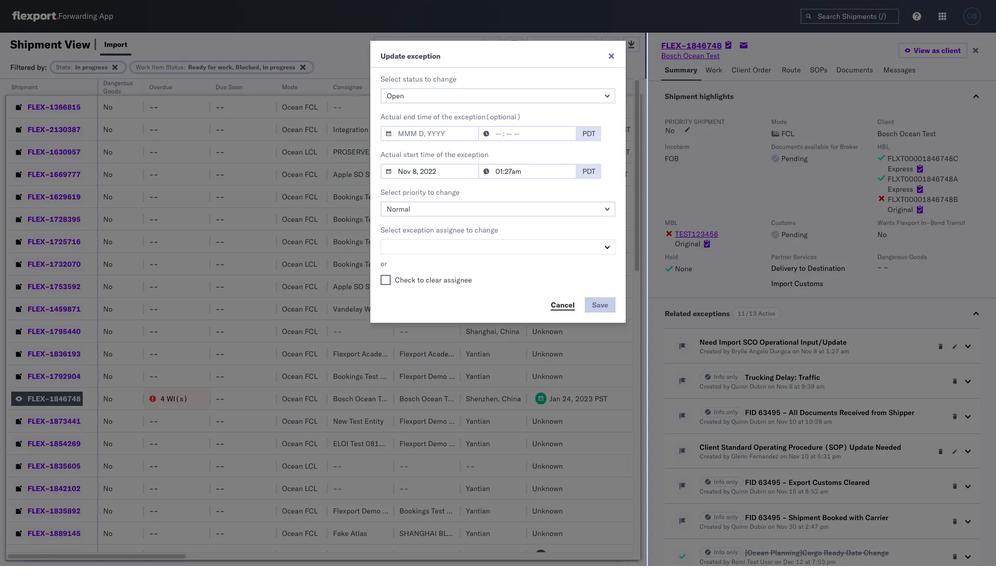 Task type: locate. For each thing, give the bounding box(es) containing it.
2023 right '08,'
[[577, 305, 594, 314]]

flex-2130387
[[28, 125, 81, 134]]

wants
[[877, 219, 895, 227]]

client order
[[732, 65, 771, 75]]

fid 63495 - all documents received from shipper
[[745, 409, 914, 418]]

bluetech
[[439, 529, 475, 539]]

time right the start
[[420, 150, 435, 159]]

hbl
[[877, 143, 889, 151]]

0 vertical spatial ready
[[188, 63, 206, 71]]

consignee for flex-1792904
[[380, 372, 414, 381]]

on inside need import sco operational input/update created by brylle angelo dungca on nov 8 at 1:27 am
[[792, 348, 799, 356]]

flex-1889145 button
[[11, 527, 83, 541]]

mbl
[[665, 219, 678, 227]]

15
[[789, 488, 796, 496]]

5 yantian from the top
[[466, 484, 490, 494]]

flex- up flex-1836193 button
[[28, 327, 50, 336]]

1 dubin from the top
[[750, 383, 766, 391]]

nov inside need import sco operational input/update created by brylle angelo dungca on nov 8 at 1:27 am
[[801, 348, 812, 356]]

resize handle column header for departure date
[[632, 79, 645, 567]]

of up mmm d, yyyy text field
[[436, 150, 443, 159]]

2 resize handle column header from the left
[[132, 79, 144, 567]]

no for flex-1835892
[[103, 507, 112, 516]]

feb left 19,
[[550, 125, 562, 134]]

1 only from the top
[[726, 373, 738, 381]]

so up the vandelay west
[[354, 282, 363, 291]]

flex-1366815 button
[[11, 100, 83, 114]]

shanghai, china for flex-2130387
[[466, 125, 519, 134]]

info left [ocean
[[714, 549, 725, 557]]

import down app
[[104, 40, 127, 49]]

ocean for 1366815
[[282, 102, 303, 112]]

2 storage from the top
[[365, 282, 390, 291]]

flex- down flex-1366815 button
[[28, 125, 50, 134]]

1846748 up work button
[[686, 40, 722, 51]]

1 horizontal spatial 10
[[801, 453, 809, 461]]

1 vertical spatial update
[[849, 443, 874, 453]]

:
[[71, 63, 73, 71], [184, 63, 186, 71]]

11 unknown from the top
[[532, 507, 563, 516]]

am right 1:27
[[841, 348, 849, 356]]

shanghai, down co.,
[[466, 552, 498, 561]]

0 vertical spatial 63495
[[758, 409, 781, 418]]

1 vertical spatial the
[[445, 150, 455, 159]]

time for end
[[417, 112, 432, 122]]

jul 05, 2022 pdt
[[550, 192, 606, 202]]

client up hbl
[[877, 118, 894, 126]]

flex-1792904 button
[[11, 370, 83, 384]]

shanghai, for flex-1629619
[[466, 192, 498, 202]]

1 unknown from the top
[[532, 102, 563, 112]]

0 vertical spatial fid
[[745, 409, 757, 418]]

2 only from the top
[[726, 409, 738, 416]]

4 shanghai, from the top
[[466, 192, 498, 202]]

2 (do from the top
[[392, 282, 407, 291]]

consignee up check on the left of page
[[380, 260, 414, 269]]

fcl for flex-1846748
[[305, 395, 318, 404]]

7 shanghai, china from the top
[[466, 327, 519, 336]]

lcl for nhava sheva, india
[[305, 147, 317, 157]]

0 vertical spatial actual
[[381, 112, 401, 122]]

by inside need import sco operational input/update created by brylle angelo dungca on nov 8 at 1:27 am
[[723, 348, 730, 356]]

flex- for flex-1889145 button
[[28, 529, 50, 539]]

2 vertical spatial import
[[719, 338, 741, 347]]

work
[[136, 63, 150, 71], [706, 65, 722, 75]]

1 -- : -- -- text field from the top
[[478, 126, 577, 141]]

flexport
[[399, 192, 426, 202], [399, 215, 426, 224], [897, 219, 919, 227], [399, 237, 426, 246], [333, 350, 360, 359], [399, 350, 426, 359], [399, 372, 426, 381], [399, 417, 426, 426], [399, 440, 426, 449], [333, 507, 360, 516]]

departure down file
[[532, 83, 560, 91]]

flexport for 1725716
[[399, 237, 426, 246]]

dangerous down wants
[[877, 253, 907, 261]]

2 vertical spatial client
[[700, 443, 719, 453]]

flex-1842102
[[28, 484, 81, 494]]

4 only from the top
[[726, 514, 738, 522]]

jul down "jun"
[[550, 170, 558, 179]]

0 horizontal spatial date
[[562, 83, 575, 91]]

3 quinn from the top
[[731, 488, 748, 496]]

so down the proserve
[[354, 170, 363, 179]]

shipment button
[[6, 81, 87, 91]]

info only for trucking delay: traffic
[[714, 373, 738, 381]]

the left nhava
[[445, 150, 455, 159]]

12 unknown from the top
[[532, 529, 563, 539]]

select for select status to change
[[381, 75, 401, 84]]

0 horizontal spatial flex-1846748
[[28, 395, 81, 404]]

4 ocean fcl from the top
[[282, 192, 318, 202]]

no for flex-1753592
[[103, 282, 112, 291]]

am for trucking delay: traffic
[[816, 383, 825, 391]]

pm down (sop)
[[832, 453, 841, 461]]

flex- inside flex-1835892 button
[[28, 507, 50, 516]]

(do left clear
[[392, 282, 407, 291]]

customs down delivery to destination
[[794, 279, 823, 288]]

goods inside dangerous goods - -
[[909, 253, 927, 261]]

no inside wants flexport in-bond transit no
[[877, 230, 887, 240]]

1 vertical spatial assignee
[[443, 276, 472, 285]]

flex- for the flex-1889466 button
[[28, 552, 50, 561]]

1 vertical spatial fid
[[745, 479, 757, 488]]

3 dubin from the top
[[750, 488, 766, 496]]

17 ocean fcl from the top
[[282, 552, 318, 561]]

consignee up or
[[380, 237, 414, 246]]

(do down account
[[392, 170, 407, 179]]

MMM D, YYYY text field
[[381, 126, 479, 141]]

4 info only from the top
[[714, 514, 738, 522]]

0 horizontal spatial work
[[136, 63, 150, 71]]

0 vertical spatial not
[[409, 170, 423, 179]]

1 horizontal spatial client
[[732, 65, 751, 75]]

no for flex-1846748
[[103, 395, 112, 404]]

storage
[[365, 170, 390, 179], [365, 282, 390, 291]]

summary
[[665, 65, 697, 75]]

ready right status
[[188, 63, 206, 71]]

1 vertical spatial apple
[[333, 282, 352, 291]]

1 pending from the top
[[781, 154, 808, 163]]

feb left '08,'
[[550, 305, 562, 314]]

1 storage from the top
[[365, 170, 390, 179]]

client inside button
[[732, 65, 751, 75]]

9 resize handle column header from the left
[[632, 79, 645, 567]]

2 departure from the left
[[532, 83, 560, 91]]

flex- down flex-1846748 button
[[28, 417, 50, 426]]

goods inside 'dangerous goods'
[[103, 87, 121, 95]]

dubin for fid 63495 - all documents received from shipper
[[750, 418, 766, 426]]

4 wi(s)
[[160, 395, 188, 404]]

3 select from the top
[[381, 226, 401, 235]]

nov for fid 63495 - shipment booked with carrier
[[776, 524, 787, 531]]

client inside client bosch ocean test incoterm fob
[[877, 118, 894, 126]]

(do for shanghai, china
[[392, 170, 407, 179]]

1792904
[[50, 372, 81, 381]]

express
[[888, 164, 913, 174], [888, 185, 913, 194]]

pm down fid 63495 - shipment booked with carrier
[[820, 524, 829, 531]]

apple up vandelay
[[333, 282, 352, 291]]

shipper for flex-1725716
[[449, 237, 474, 246]]

0 vertical spatial for
[[208, 63, 216, 71]]

Normal text field
[[381, 202, 615, 217]]

0 vertical spatial 2023
[[577, 305, 594, 314]]

no for flex-1873441
[[103, 417, 112, 426]]

documents inside 'button'
[[836, 65, 873, 75]]

not up priority
[[409, 170, 423, 179]]

1 lcl from the top
[[305, 147, 317, 157]]

1889466
[[50, 552, 81, 561]]

flex- inside flex-1836193 button
[[28, 350, 50, 359]]

3 ocean lcl from the top
[[282, 462, 317, 471]]

flex- up flex-1873441 button
[[28, 395, 50, 404]]

0 vertical spatial update
[[381, 52, 405, 61]]

flex- for the flex-1842102 button
[[28, 484, 50, 494]]

1 horizontal spatial in
[[263, 63, 268, 71]]

documents for documents available for broker
[[771, 143, 803, 151]]

no for flex-1889145
[[103, 529, 112, 539]]

4 info from the top
[[714, 514, 725, 522]]

date
[[562, 83, 575, 91], [846, 549, 862, 558]]

fid
[[745, 409, 757, 418], [745, 479, 757, 488], [745, 514, 757, 523]]

1 vertical spatial 63495
[[758, 479, 781, 488]]

2 use) from the top
[[425, 282, 443, 291]]

flex- inside flex-1728395 button
[[28, 215, 50, 224]]

0 vertical spatial mode
[[282, 83, 298, 91]]

8 resize handle column header from the left
[[515, 79, 527, 567]]

no for flex-1795440
[[103, 327, 112, 336]]

incoterm
[[665, 143, 690, 151]]

actual for actual start time of the exception
[[381, 150, 401, 159]]

1 info from the top
[[714, 373, 725, 381]]

dungca
[[770, 348, 791, 356]]

1 vertical spatial import
[[771, 279, 793, 288]]

at right 12
[[805, 559, 810, 567]]

yantian for entity
[[466, 417, 490, 426]]

8 unknown from the top
[[532, 440, 563, 449]]

update exception
[[381, 52, 441, 61]]

flexport for 1728395
[[399, 215, 426, 224]]

flex- inside flex-1792904 button
[[28, 372, 50, 381]]

yantian for shipper
[[466, 507, 490, 516]]

change down mmm d, yyyy text field
[[436, 188, 460, 197]]

due soon
[[216, 83, 242, 91]]

2 apple from the top
[[333, 282, 352, 291]]

0 vertical spatial 1846748
[[686, 40, 722, 51]]

check
[[395, 276, 415, 285]]

created inside client standard operating procedure (sop) update needed created by glenn fernandez on nov 10 at 5:31 pm
[[700, 453, 722, 461]]

nov down procedure
[[789, 453, 799, 461]]

no for flex-1842102
[[103, 484, 112, 494]]

select left priority
[[381, 188, 401, 197]]

1 apple so storage (do not use) from the top
[[333, 170, 443, 179]]

exception right supply
[[457, 150, 489, 159]]

dubin up operating
[[750, 418, 766, 426]]

0 vertical spatial storage
[[365, 170, 390, 179]]

flex- up flex-1835892 button
[[28, 484, 50, 494]]

ocean fcl for flex-2130387
[[282, 125, 318, 134]]

ocean fcl for flex-1835892
[[282, 507, 318, 516]]

2 63495 from the top
[[758, 479, 781, 488]]

am for fid 63495 - all documents received from shipper
[[824, 418, 832, 426]]

flex- for flex-1459871 button
[[28, 305, 50, 314]]

academy left (us)
[[362, 350, 391, 359]]

2023
[[577, 305, 594, 314], [575, 395, 593, 404]]

2 info only from the top
[[714, 409, 738, 416]]

filtered by:
[[10, 63, 47, 72]]

5 created from the top
[[700, 488, 722, 496]]

1 horizontal spatial :
[[184, 63, 186, 71]]

11:00
[[596, 125, 616, 134]]

7 created from the top
[[700, 559, 722, 567]]

ocean for 1753592
[[282, 282, 303, 291]]

bookings
[[333, 192, 363, 202], [333, 215, 363, 224], [333, 237, 363, 246], [333, 260, 363, 269], [333, 372, 363, 381], [399, 507, 429, 516]]

bookings test consignee for flex-1629619
[[333, 192, 414, 202]]

1 express from the top
[[888, 164, 913, 174]]

select up or
[[381, 226, 401, 235]]

1 so from the top
[[354, 170, 363, 179]]

0 horizontal spatial dangerous
[[103, 79, 133, 87]]

7 unknown from the top
[[532, 417, 563, 426]]

booked
[[822, 514, 847, 523]]

1846748 down 1792904
[[50, 395, 81, 404]]

pm
[[832, 453, 841, 461], [820, 524, 829, 531], [827, 559, 835, 567]]

flex- inside flex-1854269 button
[[28, 440, 50, 449]]

quinn for fid 63495 - export customs cleared
[[731, 488, 748, 496]]

storage down the proserve test account
[[365, 170, 390, 179]]

flex- down the shipment button
[[28, 102, 50, 112]]

1 vertical spatial original
[[675, 240, 700, 249]]

1 ocean lcl from the top
[[282, 147, 317, 157]]

0 vertical spatial 10
[[789, 418, 796, 426]]

hold
[[665, 253, 678, 261]]

broker
[[840, 143, 858, 151]]

12
[[796, 559, 803, 567]]

ocean for 1629619
[[282, 192, 303, 202]]

5 info from the top
[[714, 549, 725, 557]]

flex- down flex-2130387 'button'
[[28, 147, 50, 157]]

am inside need import sco operational input/update created by brylle angelo dungca on nov 8 at 1:27 am
[[841, 348, 849, 356]]

quinn up [ocean
[[731, 524, 748, 531]]

wi(s)
[[167, 395, 188, 404]]

6 ocean fcl from the top
[[282, 237, 318, 246]]

fernandez
[[749, 453, 778, 461]]

0 vertical spatial express
[[888, 164, 913, 174]]

5 shanghai, from the top
[[466, 215, 498, 224]]

0 horizontal spatial view
[[65, 37, 90, 51]]

14 ocean fcl from the top
[[282, 440, 318, 449]]

status
[[166, 63, 184, 71]]

0 vertical spatial select
[[381, 75, 401, 84]]

created by quinn dubin on nov 15 at 8:52 am
[[700, 488, 828, 496]]

1 horizontal spatial import
[[719, 338, 741, 347]]

3 created from the top
[[700, 418, 722, 426]]

flex- inside "flex-1669777" button
[[28, 170, 50, 179]]

1 horizontal spatial mode
[[771, 118, 787, 126]]

ocean for 1732070
[[282, 260, 303, 269]]

0 vertical spatial flex-1846748
[[661, 40, 722, 51]]

shanghai, up ltd.
[[466, 327, 498, 336]]

customs up partner
[[771, 219, 796, 227]]

3 63495 from the top
[[758, 514, 781, 523]]

flex-1836193
[[28, 350, 81, 359]]

1 horizontal spatial departure
[[532, 83, 560, 91]]

departure inside button
[[532, 83, 560, 91]]

shipment up by:
[[10, 37, 62, 51]]

resize handle column header for shipper name
[[448, 79, 461, 567]]

ocean fcl for flex-1792904
[[282, 372, 318, 381]]

flex-1846748 inside flex-1846748 button
[[28, 395, 81, 404]]

1 vertical spatial storage
[[365, 282, 390, 291]]

pm inside client standard operating procedure (sop) update needed created by glenn fernandez on nov 10 at 5:31 pm
[[832, 453, 841, 461]]

3 ocean fcl from the top
[[282, 170, 318, 179]]

fcl for flex-1795440
[[305, 327, 318, 336]]

0 vertical spatial time
[[417, 112, 432, 122]]

departure for departure date
[[532, 83, 560, 91]]

flex- up the flex-1725716 button
[[28, 215, 50, 224]]

0 horizontal spatial import
[[104, 40, 127, 49]]

pending down the documents available for broker
[[781, 154, 808, 163]]

ocean for 1835605
[[282, 462, 303, 471]]

flex- up flex-1846748 button
[[28, 372, 50, 381]]

8 shanghai, china from the top
[[466, 552, 519, 561]]

1 vertical spatial of
[[436, 150, 443, 159]]

2 : from the left
[[184, 63, 186, 71]]

only down brylle on the right bottom of page
[[726, 373, 738, 381]]

0 horizontal spatial in
[[75, 63, 81, 71]]

ocean for 1669777
[[282, 170, 303, 179]]

nov inside client standard operating procedure (sop) update needed created by glenn fernandez on nov 10 at 5:31 pm
[[789, 453, 799, 461]]

by inside client standard operating procedure (sop) update needed created by glenn fernandez on nov 10 at 5:31 pm
[[723, 453, 730, 461]]

flexport academy (sz) ltd.
[[399, 350, 491, 359]]

2 not from the top
[[409, 282, 423, 291]]

13 ocean fcl from the top
[[282, 417, 318, 426]]

goods down state : in progress
[[103, 87, 121, 95]]

fcl for flex-1889145
[[305, 529, 318, 539]]

3 info only from the top
[[714, 479, 738, 486]]

quinn for trucking delay: traffic
[[731, 383, 748, 391]]

bosch ocean test
[[661, 51, 720, 60], [333, 395, 391, 404], [399, 395, 458, 404], [333, 552, 391, 561], [399, 552, 458, 561]]

customs up '8:52' at the right bottom of the page
[[812, 479, 842, 488]]

2 vertical spatial documents
[[800, 409, 837, 418]]

nov for trucking delay: traffic
[[776, 383, 787, 391]]

update up "status" at left
[[381, 52, 405, 61]]

dubin up [ocean
[[750, 524, 766, 531]]

pdt down 15:00
[[593, 192, 606, 202]]

fid up created by quinn dubin on nov 10 at 10:38 am
[[745, 409, 757, 418]]

shanghai,
[[466, 102, 498, 112], [466, 125, 498, 134], [466, 170, 498, 179], [466, 192, 498, 202], [466, 215, 498, 224], [466, 237, 498, 246], [466, 327, 498, 336], [466, 552, 498, 561]]

2 pending from the top
[[781, 230, 808, 240]]

lcl for yantian
[[305, 484, 317, 494]]

ocean for 1725716
[[282, 237, 303, 246]]

import inside button
[[104, 40, 127, 49]]

progress up mode button
[[270, 63, 295, 71]]

1 vertical spatial 1846748
[[50, 395, 81, 404]]

only up created by quinn dubin on nov 30 at 2:47 pm at the right
[[726, 514, 738, 522]]

10 ocean fcl from the top
[[282, 350, 318, 359]]

traffic
[[798, 373, 820, 383]]

co. for 1725716
[[476, 237, 486, 246]]

flex- for the flex-1753592 button
[[28, 282, 50, 291]]

fcl for flex-1889466
[[305, 552, 318, 561]]

1 use) from the top
[[425, 170, 443, 179]]

bosch down shanghai
[[399, 552, 420, 561]]

ocean for 2130387
[[282, 125, 303, 134]]

feb 08, 2023 pst
[[550, 305, 609, 314]]

1 horizontal spatial 8
[[813, 348, 817, 356]]

0 vertical spatial apple
[[333, 170, 352, 179]]

1 shanghai, china from the top
[[466, 102, 519, 112]]

-- : -- -- text field
[[478, 126, 577, 141], [478, 164, 577, 179]]

0 vertical spatial 03,
[[560, 170, 571, 179]]

flex- inside flex-1873441 button
[[28, 417, 50, 426]]

2 dubin from the top
[[750, 418, 766, 426]]

8 down "delay:"
[[789, 383, 793, 391]]

0 vertical spatial the
[[442, 112, 452, 122]]

5 only from the top
[[726, 549, 738, 557]]

atlas
[[350, 529, 367, 539]]

in
[[75, 63, 81, 71], [263, 63, 268, 71]]

flex- for flex-1836193 button
[[28, 350, 50, 359]]

flexport for 1836193
[[399, 350, 426, 359]]

1 vertical spatial ready
[[824, 549, 844, 558]]

am down fid 63495 - all documents received from shipper
[[824, 418, 832, 426]]

4 by from the top
[[723, 453, 730, 461]]

0 vertical spatial change
[[433, 75, 456, 84]]

None checkbox
[[381, 275, 391, 286]]

exception down the select priority to change at left top
[[403, 226, 434, 235]]

0 horizontal spatial goods
[[103, 87, 121, 95]]

1 vertical spatial pending
[[781, 230, 808, 240]]

documents for documents
[[836, 65, 873, 75]]

goods down wants flexport in-bond transit no
[[909, 253, 927, 261]]

1 select from the top
[[381, 75, 401, 84]]

flex- down flex-1795440 button
[[28, 350, 50, 359]]

fid for fid 63495 - shipment booked with carrier
[[745, 514, 757, 523]]

2 feb from the top
[[550, 305, 562, 314]]

co. for 1792904
[[476, 372, 486, 381]]

0 horizontal spatial departure
[[466, 83, 494, 91]]

on left 15
[[768, 488, 775, 496]]

documents
[[836, 65, 873, 75], [771, 143, 803, 151], [800, 409, 837, 418]]

ocean fcl for flex-1753592
[[282, 282, 318, 291]]

client left order
[[732, 65, 751, 75]]

shipper inside button
[[399, 83, 421, 91]]

2 by from the top
[[723, 383, 730, 391]]

shipment highlights
[[665, 92, 734, 101]]

fcl for flex-1366815
[[305, 102, 318, 112]]

unknown for 1795440
[[532, 327, 563, 336]]

0 vertical spatial pm
[[832, 453, 841, 461]]

bosch up the new
[[333, 395, 353, 404]]

2 progress from the left
[[270, 63, 295, 71]]

1 horizontal spatial ready
[[824, 549, 844, 558]]

ocean lcl for yantian
[[282, 484, 317, 494]]

4 unknown from the top
[[532, 327, 563, 336]]

view left as
[[914, 46, 930, 55]]

flex- up flex-1795440 button
[[28, 305, 50, 314]]

1 horizontal spatial update
[[849, 443, 874, 453]]

1 vertical spatial apple so storage (do not use)
[[333, 282, 443, 291]]

flex- inside flex-1732070 button
[[28, 260, 50, 269]]

1 vertical spatial so
[[354, 282, 363, 291]]

mode button
[[277, 81, 318, 91]]

apple so storage (do not use) down account
[[333, 170, 443, 179]]

consignee down mmm d, yyyy text field
[[380, 192, 414, 202]]

1 vertical spatial 8
[[789, 383, 793, 391]]

yantian for consignee
[[466, 372, 490, 381]]

1 vertical spatial -- : -- -- text field
[[478, 164, 577, 179]]

1 horizontal spatial goods
[[909, 253, 927, 261]]

dangerous inside button
[[103, 79, 133, 87]]

16 ocean fcl from the top
[[282, 529, 318, 539]]

1 departure from the left
[[466, 83, 494, 91]]

ocean lcl for nhava sheva, india
[[282, 147, 317, 157]]

0 vertical spatial dangerous
[[103, 79, 133, 87]]

1 vertical spatial not
[[409, 282, 423, 291]]

dubin down trucking at the right
[[750, 383, 766, 391]]

china
[[500, 102, 519, 112], [500, 125, 519, 134], [500, 170, 519, 179], [500, 192, 519, 202], [500, 215, 519, 224], [500, 237, 519, 246], [500, 327, 519, 336], [502, 395, 521, 404], [500, 552, 519, 561]]

flex- down flex-1835892 button
[[28, 529, 50, 539]]

1 vertical spatial change
[[436, 188, 460, 197]]

original up wants
[[888, 205, 913, 215]]

west
[[364, 305, 381, 314]]

1 vertical spatial goods
[[909, 253, 927, 261]]

7 by from the top
[[723, 559, 730, 567]]

-- : -- -- text field down india
[[478, 164, 577, 179]]

flex-
[[661, 40, 686, 51], [28, 102, 50, 112], [28, 125, 50, 134], [28, 147, 50, 157], [28, 170, 50, 179], [28, 192, 50, 202], [28, 215, 50, 224], [28, 237, 50, 246], [28, 260, 50, 269], [28, 282, 50, 291], [28, 305, 50, 314], [28, 327, 50, 336], [28, 350, 50, 359], [28, 372, 50, 381], [28, 395, 50, 404], [28, 417, 50, 426], [28, 440, 50, 449], [28, 462, 50, 471], [28, 484, 50, 494], [28, 507, 50, 516], [28, 529, 50, 539], [28, 552, 50, 561]]

import inside need import sco operational input/update created by brylle angelo dungca on nov 8 at 1:27 am
[[719, 338, 741, 347]]

flex- inside flex-1846748 button
[[28, 395, 50, 404]]

0 vertical spatial original
[[888, 205, 913, 215]]

1 vertical spatial client
[[877, 118, 894, 126]]

use) down actual start time of the exception
[[425, 170, 443, 179]]

03, for dec
[[564, 552, 575, 561]]

1 (do from the top
[[392, 170, 407, 179]]

12 ocean fcl from the top
[[282, 395, 318, 404]]

ready up the 7:53
[[824, 549, 844, 558]]

flex- inside flex-1795440 button
[[28, 327, 50, 336]]

1 horizontal spatial progress
[[270, 63, 295, 71]]

so
[[354, 170, 363, 179], [354, 282, 363, 291]]

1 horizontal spatial work
[[706, 65, 722, 75]]

0 vertical spatial feb
[[550, 125, 562, 134]]

consignee inside button
[[333, 83, 362, 91]]

client inside client standard operating procedure (sop) update needed created by glenn fernandez on nov 10 at 5:31 pm
[[700, 443, 719, 453]]

9 unknown from the top
[[532, 462, 563, 471]]

dubin
[[750, 383, 766, 391], [750, 418, 766, 426], [750, 488, 766, 496], [750, 524, 766, 531]]

2 vertical spatial fid
[[745, 514, 757, 523]]

fcl for flex-1669777
[[305, 170, 318, 179]]

1 info only from the top
[[714, 373, 738, 381]]

ltd
[[454, 147, 464, 157]]

0 horizontal spatial mode
[[282, 83, 298, 91]]

bookings test consignee for flex-1725716
[[333, 237, 414, 246]]

consignee down priority
[[380, 215, 414, 224]]

1 horizontal spatial for
[[831, 143, 838, 151]]

flex-1629619 button
[[11, 190, 83, 204]]

2 -- : -- -- text field from the top
[[478, 164, 577, 179]]

express up flxt00001846748b at the top
[[888, 185, 913, 194]]

0 vertical spatial client
[[732, 65, 751, 75]]

1 horizontal spatial view
[[914, 46, 930, 55]]

original
[[888, 205, 913, 215], [675, 240, 700, 249]]

1 vertical spatial date
[[846, 549, 862, 558]]

1 horizontal spatial academy
[[428, 350, 458, 359]]

pm right the 7:53
[[827, 559, 835, 567]]

flex- for flex-1732070 button
[[28, 260, 50, 269]]

1 horizontal spatial dangerous
[[877, 253, 907, 261]]

1 vertical spatial actual
[[381, 150, 401, 159]]

apple for shanghai, china
[[333, 170, 352, 179]]

3 yantian from the top
[[466, 417, 490, 426]]

flex-1854269
[[28, 440, 81, 449]]

the for start
[[445, 150, 455, 159]]

view inside view as client button
[[914, 46, 930, 55]]

info only for fid 63495 - export customs cleared
[[714, 479, 738, 486]]

flex-1854269 button
[[11, 437, 83, 451]]

2 fid from the top
[[745, 479, 757, 488]]

test inside client bosch ocean test incoterm fob
[[922, 129, 936, 138]]

2 actual from the top
[[381, 150, 401, 159]]

2 shanghai, from the top
[[466, 125, 498, 134]]

to down normal text field
[[466, 226, 473, 235]]

0 vertical spatial so
[[354, 170, 363, 179]]

update inside client standard operating procedure (sop) update needed created by glenn fernandez on nov 10 at 5:31 pm
[[849, 443, 874, 453]]

nov down "trucking delay: traffic" on the bottom
[[776, 383, 787, 391]]

5 by from the top
[[723, 488, 730, 496]]

2 vertical spatial 63495
[[758, 514, 781, 523]]

change for select status to change
[[433, 75, 456, 84]]

forwarding app link
[[12, 11, 113, 21]]

0 vertical spatial pending
[[781, 154, 808, 163]]

0 horizontal spatial ready
[[188, 63, 206, 71]]

2 horizontal spatial client
[[877, 118, 894, 126]]

highlights
[[699, 92, 734, 101]]

flex- for flex-1366815 button
[[28, 102, 50, 112]]

1 feb from the top
[[550, 125, 562, 134]]

1 vertical spatial 03,
[[564, 552, 575, 561]]

4 lcl from the top
[[305, 484, 317, 494]]

china for flex-2130387
[[500, 125, 519, 134]]

(do
[[392, 170, 407, 179], [392, 282, 407, 291]]

0 vertical spatial (do
[[392, 170, 407, 179]]

10 inside client standard operating procedure (sop) update needed created by glenn fernandez on nov 10 at 5:31 pm
[[801, 453, 809, 461]]

2 lcl from the top
[[305, 260, 317, 269]]

4 created from the top
[[700, 453, 722, 461]]

client
[[941, 46, 961, 55]]

apple so storage (do not use)
[[333, 170, 443, 179], [333, 282, 443, 291]]

05,
[[560, 192, 571, 202]]

dangerous goods
[[103, 79, 133, 95]]

2 jul from the top
[[550, 192, 558, 202]]

10
[[789, 418, 796, 426], [801, 453, 809, 461]]

3 unknown from the top
[[532, 237, 563, 246]]

11/13
[[738, 310, 757, 318]]

work inside work button
[[706, 65, 722, 75]]

1 vertical spatial documents
[[771, 143, 803, 151]]

received
[[839, 409, 869, 418]]

resize handle column header
[[85, 79, 97, 567], [132, 79, 144, 567], [198, 79, 210, 567], [265, 79, 277, 567], [316, 79, 328, 567], [382, 79, 394, 567], [448, 79, 461, 567], [515, 79, 527, 567], [632, 79, 645, 567]]

co. for 1728395
[[476, 215, 486, 224]]

: right by:
[[71, 63, 73, 71]]

bosch up 'summary'
[[661, 51, 681, 60]]

flexport demo shipper co.
[[399, 192, 486, 202], [399, 215, 486, 224], [399, 237, 486, 246], [399, 372, 486, 381], [399, 417, 486, 426], [399, 440, 486, 449], [333, 507, 419, 516]]

fid 63495 - export customs cleared
[[745, 479, 870, 488]]

6 yantian from the top
[[466, 507, 490, 516]]

0 vertical spatial use)
[[425, 170, 443, 179]]

demo for 1854269
[[428, 440, 447, 449]]

shipment
[[694, 118, 725, 126]]

1 by from the top
[[723, 348, 730, 356]]

1 vertical spatial feb
[[550, 305, 562, 314]]

7 ocean fcl from the top
[[282, 282, 318, 291]]

5 shanghai, china from the top
[[466, 215, 519, 224]]

dangerous inside dangerous goods - -
[[877, 253, 907, 261]]

3 only from the top
[[726, 479, 738, 486]]

15 ocean fcl from the top
[[282, 507, 318, 516]]

pending
[[781, 154, 808, 163], [781, 230, 808, 240]]

flex- inside flex-1889145 button
[[28, 529, 50, 539]]

0 horizontal spatial original
[[675, 240, 700, 249]]

4 shanghai, china from the top
[[466, 192, 519, 202]]

flex-1846748 button
[[11, 392, 83, 406]]

of
[[433, 112, 440, 122], [436, 150, 443, 159]]

flex- inside flex-2130387 'button'
[[28, 125, 50, 134]]

work item status : ready for work, blocked, in progress
[[136, 63, 295, 71]]

to left clear
[[417, 276, 424, 285]]

0 vertical spatial 8
[[813, 348, 817, 356]]

1 fid from the top
[[745, 409, 757, 418]]

date up 19,
[[562, 83, 575, 91]]

by
[[723, 348, 730, 356], [723, 383, 730, 391], [723, 418, 730, 426], [723, 453, 730, 461], [723, 488, 730, 496], [723, 524, 730, 531], [723, 559, 730, 567]]

demo
[[428, 192, 447, 202], [428, 215, 447, 224], [428, 237, 447, 246], [428, 372, 447, 381], [428, 417, 447, 426], [428, 440, 447, 449], [362, 507, 381, 516]]

flexport. image
[[12, 11, 58, 21]]

2 vertical spatial pm
[[827, 559, 835, 567]]

shanghai, down nhava
[[466, 170, 498, 179]]

10 unknown from the top
[[532, 484, 563, 494]]

0 horizontal spatial client
[[700, 443, 719, 453]]

available
[[804, 143, 829, 151]]

from
[[871, 409, 887, 418]]

jul
[[550, 170, 558, 179], [550, 192, 558, 202]]

assignee right clear
[[443, 276, 472, 285]]

flex- inside flex-1459871 button
[[28, 305, 50, 314]]

departure inside button
[[466, 83, 494, 91]]

unknown for 1873441
[[532, 417, 563, 426]]

2 shanghai, china from the top
[[466, 125, 519, 134]]

flexport demo shipper co. for 1854269
[[399, 440, 486, 449]]

fcl for flex-1459871
[[305, 305, 318, 314]]

-- : -- -- text field for actual end time of the exception
[[478, 126, 577, 141]]

flex- for flex-1792904 button
[[28, 372, 50, 381]]

flex- inside flex-1366815 button
[[28, 102, 50, 112]]

created for fid 63495 - all documents received from shipper
[[700, 418, 722, 426]]

unknown for 1835892
[[532, 507, 563, 516]]

2 academy from the left
[[428, 350, 458, 359]]

2 select from the top
[[381, 188, 401, 197]]

shipment up priority
[[665, 92, 698, 101]]

1 vertical spatial for
[[831, 143, 838, 151]]



Task type: vqa. For each thing, say whether or not it's contained in the screenshot.


Task type: describe. For each thing, give the bounding box(es) containing it.
ocean fcl for flex-1889145
[[282, 529, 318, 539]]

ocean fcl for flex-1728395
[[282, 215, 318, 224]]

sco
[[743, 338, 758, 347]]

63495 for export
[[758, 479, 781, 488]]

flex- up 'summary'
[[661, 40, 686, 51]]

2 vertical spatial customs
[[812, 479, 842, 488]]

bosch ocean test down shanghai
[[399, 552, 458, 561]]

time for start
[[420, 150, 435, 159]]

ocean for 1846748
[[282, 395, 303, 404]]

select for select priority to change
[[381, 188, 401, 197]]

fake
[[333, 529, 349, 539]]

ltd
[[494, 529, 506, 539]]

status
[[403, 75, 423, 84]]

shipper for flex-1728395
[[449, 215, 474, 224]]

shanghai, for flex-1725716
[[466, 237, 498, 246]]

pdt up the feb 08, 2023 pst
[[596, 282, 610, 291]]

on left 30
[[768, 524, 775, 531]]

to right "status" at left
[[425, 75, 431, 84]]

bosch ocean test down atlas
[[333, 552, 391, 561]]

shanghai, china for flex-1725716
[[466, 237, 519, 246]]

new
[[333, 417, 347, 426]]

1 horizontal spatial flex-1846748
[[661, 40, 722, 51]]

8:52
[[805, 488, 818, 496]]

bosch down 'fake'
[[333, 552, 353, 561]]

no for flex-1669777
[[103, 170, 112, 179]]

select exception assignee to change
[[381, 226, 498, 235]]

flex-1792904
[[28, 372, 81, 381]]

flex-1873441
[[28, 417, 81, 426]]

only for fid 63495 - export customs cleared
[[726, 479, 738, 486]]

co. for 1854269
[[476, 440, 486, 449]]

0 horizontal spatial for
[[208, 63, 216, 71]]

1:27
[[826, 348, 839, 356]]

created for trucking delay: traffic
[[700, 383, 722, 391]]

created for fid 63495 - shipment booked with carrier
[[700, 524, 722, 531]]

procedure
[[788, 443, 823, 453]]

info for trucking delay: traffic
[[714, 373, 725, 381]]

7:53
[[812, 559, 825, 567]]

1 horizontal spatial date
[[846, 549, 862, 558]]

fake atlas
[[333, 529, 367, 539]]

need
[[700, 338, 717, 347]]

client for standard
[[700, 443, 719, 453]]

operating
[[754, 443, 787, 453]]

2 vertical spatial change
[[475, 226, 498, 235]]

shanghai, china for flex-1728395
[[466, 215, 519, 224]]

test123456 button
[[675, 230, 718, 239]]

1 in from the left
[[75, 63, 81, 71]]

1669777
[[50, 170, 81, 179]]

ocean for 1889466
[[282, 552, 303, 561]]

actual start time of the exception
[[381, 150, 489, 159]]

bosch ocean test down flex-1846748 link
[[661, 51, 720, 60]]

ocean for 1842102
[[282, 484, 303, 494]]

1725716
[[50, 237, 81, 246]]

import for import
[[104, 40, 127, 49]]

2 ocean lcl from the top
[[282, 260, 317, 269]]

not for shanghai, china
[[409, 170, 423, 179]]

created for [ocean planning]cargo ready date change
[[700, 559, 722, 567]]

flex-1366815
[[28, 102, 81, 112]]

no for flex-1366815
[[103, 102, 112, 112]]

nhava sheva, india
[[466, 147, 528, 157]]

info only for [ocean planning]cargo ready date change
[[714, 549, 738, 557]]

consignee for flex-1732070
[[380, 260, 414, 269]]

flexport inside wants flexport in-bond transit no
[[897, 219, 919, 227]]

china for flex-1629619
[[500, 192, 519, 202]]

5:31
[[817, 453, 831, 461]]

flex- for flex-1854269 button
[[28, 440, 50, 449]]

os
[[967, 12, 977, 20]]

quinn for fid 63495 - shipment booked with carrier
[[731, 524, 748, 531]]

use) for chennai
[[425, 282, 443, 291]]

ocean for 1795440
[[282, 327, 303, 336]]

resize handle column header for consignee
[[382, 79, 394, 567]]

jun
[[550, 147, 561, 157]]

1 : from the left
[[71, 63, 73, 71]]

0 horizontal spatial 10
[[789, 418, 796, 426]]

fcl for flex-1792904
[[305, 372, 318, 381]]

ocean for 1836193
[[282, 350, 303, 359]]

forwarding app
[[58, 11, 113, 21]]

dangerous for dangerous goods
[[103, 79, 133, 87]]

bosch ocean test down inc.
[[399, 395, 458, 404]]

shipper for flex-1629619
[[449, 192, 474, 202]]

import button
[[100, 33, 131, 56]]

shipper for flex-1854269
[[449, 440, 474, 449]]

sops button
[[806, 61, 832, 81]]

fcl for flex-1728395
[[305, 215, 318, 224]]

flex-1889466 button
[[11, 549, 83, 564]]

dangerous goods button
[[98, 77, 140, 96]]

flex-1889466
[[28, 552, 81, 561]]

)
[[516, 112, 521, 122]]

client for order
[[732, 65, 751, 75]]

dangerous for dangerous goods - -
[[877, 253, 907, 261]]

view as client button
[[898, 43, 967, 58]]

am for fid 63495 - export customs cleared
[[820, 488, 828, 496]]

bookings test consignee for flex-1728395
[[333, 215, 414, 224]]

flex- for flex-1846748 button
[[28, 395, 50, 404]]

flex-1629619
[[28, 192, 81, 202]]

china for flex-1366815
[[500, 102, 519, 112]]

4 resize handle column header from the left
[[265, 79, 277, 567]]

fcl for flex-1873441
[[305, 417, 318, 426]]

flex- for the flex-1629619 button
[[28, 192, 50, 202]]

24,
[[562, 395, 573, 404]]

MMM D, YYYY text field
[[381, 164, 479, 179]]

bosch ocean test up new test entity
[[333, 395, 391, 404]]

consignee for flex-1725716
[[380, 237, 414, 246]]

ocean lcl for --
[[282, 462, 317, 471]]

pdt left 11:00
[[582, 129, 596, 138]]

Search Shipments (/) text field
[[800, 9, 899, 24]]

bookings for flex-1792904
[[333, 372, 363, 381]]

(us)
[[393, 350, 412, 359]]

blocked,
[[235, 63, 261, 71]]

china for flex-1889466
[[500, 552, 519, 561]]

bookings for flex-1732070
[[333, 260, 363, 269]]

flex-1669777
[[28, 170, 81, 179]]

on right the user
[[775, 559, 782, 567]]

exception left optional
[[454, 112, 486, 122]]

to right priority
[[428, 188, 434, 197]]

2022 for jul 05, 2022 pdt
[[573, 192, 591, 202]]

flex-1753592
[[28, 282, 81, 291]]

actual end time of the exception ( optional )
[[381, 112, 521, 122]]

jan
[[550, 395, 560, 404]]

pst for feb 08, 2023 pst
[[596, 305, 609, 314]]

ocean for 1728395
[[282, 215, 303, 224]]

bosch down (us)
[[399, 395, 420, 404]]

ocean for 1854269
[[282, 440, 303, 449]]

academy for (sz)
[[428, 350, 458, 359]]

1846748 inside button
[[50, 395, 81, 404]]

use) for shanghai, china
[[425, 170, 443, 179]]

planning]cargo
[[771, 549, 822, 558]]

on up operating
[[768, 418, 775, 426]]

feb 19, 2022 11:00 pst
[[550, 125, 631, 134]]

1 progress from the left
[[82, 63, 108, 71]]

1 horizontal spatial dec
[[783, 559, 794, 567]]

flexport academy (us) inc.
[[333, 350, 426, 359]]

fid 63495 - shipment booked with carrier
[[745, 514, 888, 523]]

pdt right 15:00
[[615, 170, 628, 179]]

shipment up 2:47
[[789, 514, 820, 523]]

date inside button
[[562, 83, 575, 91]]

china for flex-1728395
[[500, 215, 519, 224]]

2130387
[[50, 125, 81, 134]]

at inside client standard operating procedure (sop) update needed created by glenn fernandez on nov 10 at 5:31 pm
[[810, 453, 816, 461]]

flex-1842102 button
[[11, 482, 83, 496]]

export
[[789, 479, 811, 488]]

destination
[[808, 264, 845, 273]]

03, for jul
[[560, 170, 571, 179]]

bookings for flex-1629619
[[333, 192, 363, 202]]

on down "trucking delay: traffic" on the bottom
[[768, 383, 775, 391]]

to down services
[[799, 264, 806, 273]]

0 vertical spatial assignee
[[436, 226, 464, 235]]

at inside need import sco operational input/update created by brylle angelo dungca on nov 8 at 1:27 am
[[819, 348, 824, 356]]

shanghai, china for flex-1889466
[[466, 552, 519, 561]]

shanghai, china for flex-1366815
[[466, 102, 519, 112]]

fid for fid 63495 - all documents received from shipper
[[745, 409, 757, 418]]

8 inside need import sco operational input/update created by brylle angelo dungca on nov 8 at 1:27 am
[[813, 348, 817, 356]]

new test entity
[[333, 417, 384, 426]]

ocean for 1459871
[[282, 305, 303, 314]]

import customs
[[771, 279, 823, 288]]

ocean for 1873441
[[282, 417, 303, 426]]

chennai
[[466, 282, 493, 291]]

on inside client standard operating procedure (sop) update needed created by glenn fernandez on nov 10 at 5:31 pm
[[780, 453, 787, 461]]

0 vertical spatial customs
[[771, 219, 796, 227]]

priority shipment
[[665, 118, 725, 126]]

flexport for 1629619
[[399, 192, 426, 202]]

0 horizontal spatial 8
[[789, 383, 793, 391]]

info only for fid 63495 - shipment booked with carrier
[[714, 514, 738, 522]]

flex-1836193 button
[[11, 347, 83, 361]]

flex-1795440
[[28, 327, 81, 336]]

so for shanghai, china
[[354, 170, 363, 179]]

exceptions
[[693, 310, 730, 319]]

flxt00001846748b
[[888, 195, 958, 204]]

at left 10:38
[[798, 418, 804, 426]]

departure date button
[[527, 81, 634, 91]]

eloi
[[333, 440, 348, 449]]

flex-1732070 button
[[11, 257, 83, 271]]

pdt right 12:30
[[617, 147, 630, 157]]

9:39
[[801, 383, 815, 391]]

7 yantian from the top
[[466, 529, 490, 539]]

change for select priority to change
[[436, 188, 460, 197]]

1 horizontal spatial original
[[888, 205, 913, 215]]

file
[[543, 40, 555, 49]]

clear
[[426, 276, 442, 285]]

flex-1835605 button
[[11, 459, 83, 474]]

1 horizontal spatial 1846748
[[686, 40, 722, 51]]

optional
[[490, 112, 516, 122]]

(do for chennai
[[392, 282, 407, 291]]

departure port
[[466, 83, 507, 91]]

shanghai, for flex-1889466
[[466, 552, 498, 561]]

Open text field
[[381, 88, 615, 104]]

4
[[160, 395, 165, 404]]

0 horizontal spatial dec
[[550, 552, 562, 561]]

state
[[56, 63, 71, 71]]

china for flex-1846748
[[502, 395, 521, 404]]

1 vertical spatial pm
[[820, 524, 829, 531]]

shipment for shipment
[[11, 83, 38, 91]]

input/update
[[801, 338, 847, 347]]

consignee up bluetech
[[447, 507, 481, 516]]

1835605
[[50, 462, 81, 471]]

shanghai, for flex-2130387
[[466, 125, 498, 134]]

mode inside button
[[282, 83, 298, 91]]

3 resize handle column header from the left
[[198, 79, 210, 567]]

work,
[[218, 63, 234, 71]]

flex-1728395
[[28, 215, 81, 224]]

so for chennai
[[354, 282, 363, 291]]

fcl for flex-1854269
[[305, 440, 318, 449]]

shipper name
[[399, 83, 439, 91]]

no for flex-1854269
[[103, 440, 112, 449]]

standard
[[721, 443, 752, 453]]

1366815
[[50, 102, 81, 112]]

pdt down jun 15, 2022 12:30 pdt
[[582, 167, 596, 176]]

at left 9:39
[[794, 383, 800, 391]]

unknown for 1854269
[[532, 440, 563, 449]]

at right 15
[[798, 488, 804, 496]]

jun 15, 2022 12:30 pdt
[[550, 147, 630, 157]]

ocean fcl for flex-1459871
[[282, 305, 318, 314]]

brylle
[[731, 348, 747, 356]]

fob
[[665, 154, 679, 163]]

flexport demo shipper co. for 1728395
[[399, 215, 486, 224]]

at right 30
[[798, 524, 804, 531]]

1889145
[[50, 529, 81, 539]]

2 in from the left
[[263, 63, 268, 71]]

ocean fcl for flex-1846748
[[282, 395, 318, 404]]

flex-1732070
[[28, 260, 81, 269]]

(sz)
[[460, 350, 477, 359]]

bosch inside client bosch ocean test incoterm fob
[[877, 129, 898, 138]]

2023 for 24,
[[575, 395, 593, 404]]

carrier
[[865, 514, 888, 523]]

1 resize handle column header from the left
[[85, 79, 97, 567]]

shanghai
[[399, 529, 437, 539]]

jan 24, 2023 pst
[[550, 395, 607, 404]]

created by quinn dubin on nov 30 at 2:47 pm
[[700, 524, 829, 531]]

0 horizontal spatial update
[[381, 52, 405, 61]]

ocean inside client bosch ocean test incoterm fob
[[900, 129, 920, 138]]

bond
[[930, 219, 945, 227]]

bookings test consignee for flex-1732070
[[333, 260, 414, 269]]

Search... text field
[[373, 37, 485, 52]]

shanghai, for flex-1728395
[[466, 215, 498, 224]]

created for fid 63495 - export customs cleared
[[700, 488, 722, 496]]

no for flex-1728395
[[103, 215, 112, 224]]

1 vertical spatial customs
[[794, 279, 823, 288]]

ocean fcl for flex-1854269
[[282, 440, 318, 449]]

unknown for 1366815
[[532, 102, 563, 112]]

supply
[[430, 147, 452, 157]]

start
[[403, 150, 419, 159]]

created inside need import sco operational input/update created by brylle angelo dungca on nov 8 at 1:27 am
[[700, 348, 722, 356]]



